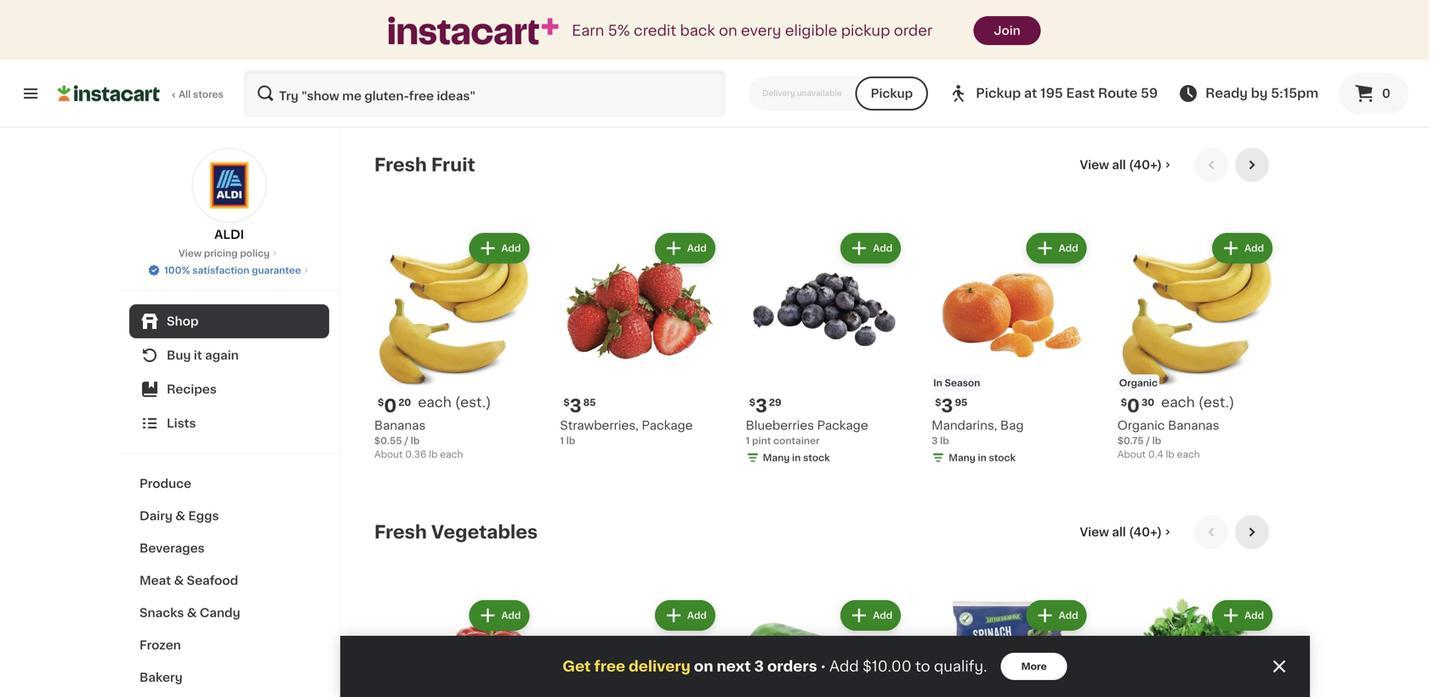 Task type: locate. For each thing, give the bounding box(es) containing it.
item carousel region
[[374, 148, 1276, 495], [374, 516, 1276, 698]]

1 vertical spatial fresh
[[374, 524, 427, 542]]

$ 3 29
[[750, 397, 782, 415]]

add inside treatment tracker modal dialog
[[830, 660, 859, 674]]

95
[[955, 398, 968, 408]]

1 horizontal spatial pickup
[[976, 87, 1021, 100]]

2 view all (40+) from the top
[[1080, 527, 1162, 539]]

$ inside $ 0 30 each (est.)
[[1121, 398, 1127, 408]]

about
[[374, 450, 403, 459], [1118, 450, 1146, 459]]

join
[[994, 25, 1021, 37]]

container
[[774, 436, 820, 446]]

2 all from the top
[[1112, 527, 1126, 539]]

1 vertical spatial view all (40+)
[[1080, 527, 1162, 539]]

each inside $ 0 20 each (est.)
[[418, 396, 452, 410]]

each right 20
[[418, 396, 452, 410]]

1 horizontal spatial stock
[[989, 453, 1016, 463]]

&
[[176, 511, 185, 522], [174, 575, 184, 587], [187, 608, 197, 620]]

1 vertical spatial view
[[179, 249, 202, 258]]

in down mandarins, bag 3 lb
[[978, 453, 987, 463]]

3 left 85
[[570, 397, 582, 415]]

None search field
[[243, 70, 727, 117]]

recipes link
[[129, 373, 329, 407]]

view pricing policy
[[179, 249, 270, 258]]

1 horizontal spatial package
[[817, 420, 869, 432]]

0 horizontal spatial package
[[642, 420, 693, 432]]

1 view all (40+) from the top
[[1080, 159, 1162, 171]]

ready by 5:15pm
[[1206, 87, 1319, 100]]

0 horizontal spatial many
[[763, 453, 790, 463]]

1 down $ 3 85
[[560, 436, 564, 446]]

more
[[1022, 662, 1047, 672]]

& right meat
[[174, 575, 184, 587]]

2 stock from the left
[[989, 453, 1016, 463]]

about down the $0.55
[[374, 450, 403, 459]]

(40+) down 0.4
[[1129, 527, 1162, 539]]

view all (40+)
[[1080, 159, 1162, 171], [1080, 527, 1162, 539]]

package inside strawberries, package 1 lb
[[642, 420, 693, 432]]

$ left 30
[[1121, 398, 1127, 408]]

0.36
[[405, 450, 427, 459]]

1 many from the left
[[763, 453, 790, 463]]

0 vertical spatial view
[[1080, 159, 1110, 171]]

package up container
[[817, 420, 869, 432]]

1 horizontal spatial /
[[1146, 436, 1151, 446]]

0 vertical spatial &
[[176, 511, 185, 522]]

organic up $0.75
[[1118, 420, 1165, 432]]

1 horizontal spatial (est.)
[[1199, 396, 1235, 410]]

guarantee
[[252, 266, 301, 275]]

3 left '29'
[[756, 397, 768, 415]]

1 in from the left
[[792, 453, 801, 463]]

0 for $ 0 30 each (est.)
[[1127, 397, 1140, 415]]

1 bananas from the left
[[374, 420, 426, 432]]

2 item carousel region from the top
[[374, 516, 1276, 698]]

0
[[1383, 88, 1391, 100], [384, 397, 397, 415], [1127, 397, 1140, 415]]

0 vertical spatial item carousel region
[[374, 148, 1276, 495]]

$ 3 85
[[564, 397, 596, 415]]

bananas up the $0.55
[[374, 420, 426, 432]]

fresh left fruit
[[374, 156, 427, 174]]

0 horizontal spatial (est.)
[[455, 396, 491, 410]]

0 vertical spatial organic
[[1120, 379, 1158, 388]]

view for fresh vegetables
[[1080, 527, 1110, 539]]

pickup left at
[[976, 87, 1021, 100]]

1 all from the top
[[1112, 159, 1126, 171]]

2 about from the left
[[1118, 450, 1146, 459]]

buy it again link
[[129, 339, 329, 373]]

59
[[1141, 87, 1158, 100]]

on
[[719, 23, 738, 38], [694, 660, 714, 674]]

$ inside $ 3 85
[[564, 398, 570, 408]]

add
[[502, 244, 521, 253], [687, 244, 707, 253], [873, 244, 893, 253], [1059, 244, 1079, 253], [1245, 244, 1265, 253], [502, 611, 521, 621], [687, 611, 707, 621], [873, 611, 893, 621], [1059, 611, 1079, 621], [1245, 611, 1265, 621], [830, 660, 859, 674]]

1 (est.) from the left
[[455, 396, 491, 410]]

$ inside $ 3 29
[[750, 398, 756, 408]]

all
[[1112, 159, 1126, 171], [1112, 527, 1126, 539]]

2 view all (40+) button from the top
[[1073, 516, 1181, 550]]

1 horizontal spatial on
[[719, 23, 738, 38]]

main content
[[340, 128, 1311, 698]]

/ inside bananas $0.55 / lb about 0.36 lb each
[[404, 436, 409, 446]]

1 vertical spatial &
[[174, 575, 184, 587]]

fresh vegetables
[[374, 524, 538, 542]]

2 $ from the left
[[564, 398, 570, 408]]

view all (40+) button for fresh fruit
[[1073, 148, 1181, 182]]

0 horizontal spatial about
[[374, 450, 403, 459]]

2 (40+) from the top
[[1129, 527, 1162, 539]]

aldi
[[214, 229, 244, 241]]

many in stock down mandarins, bag 3 lb
[[949, 453, 1016, 463]]

/ up 0.4
[[1146, 436, 1151, 446]]

in down container
[[792, 453, 801, 463]]

1 for strawberries,
[[560, 436, 564, 446]]

view pricing policy link
[[179, 247, 280, 260]]

1 view all (40+) button from the top
[[1073, 148, 1181, 182]]

pickup
[[976, 87, 1021, 100], [871, 88, 913, 100]]

0 horizontal spatial /
[[404, 436, 409, 446]]

$ left '29'
[[750, 398, 756, 408]]

$0.75
[[1118, 436, 1144, 446]]

$ 0 20 each (est.)
[[378, 396, 491, 415]]

1 1 from the left
[[560, 436, 564, 446]]

2 fresh from the top
[[374, 524, 427, 542]]

$ left 20
[[378, 398, 384, 408]]

2 (est.) from the left
[[1199, 396, 1235, 410]]

pickup inside button
[[871, 88, 913, 100]]

each right 0.36
[[440, 450, 463, 459]]

0 inside $ 0 30 each (est.)
[[1127, 397, 1140, 415]]

2 bananas from the left
[[1168, 420, 1220, 432]]

0 inside $ 0 20 each (est.)
[[384, 397, 397, 415]]

/
[[404, 436, 409, 446], [1146, 436, 1151, 446]]

1 vertical spatial (40+)
[[1129, 527, 1162, 539]]

0 vertical spatial view all (40+) button
[[1073, 148, 1181, 182]]

0 vertical spatial all
[[1112, 159, 1126, 171]]

package
[[642, 420, 693, 432], [817, 420, 869, 432]]

it
[[194, 350, 202, 362]]

1 item carousel region from the top
[[374, 148, 1276, 495]]

(est.) inside $ 0 20 each (est.)
[[455, 396, 491, 410]]

•
[[821, 660, 826, 674]]

1 stock from the left
[[803, 453, 830, 463]]

in
[[792, 453, 801, 463], [978, 453, 987, 463]]

1 left pint
[[746, 436, 750, 446]]

1 (40+) from the top
[[1129, 159, 1162, 171]]

bananas
[[374, 420, 426, 432], [1168, 420, 1220, 432]]

3 right next
[[755, 660, 764, 674]]

vegetables
[[431, 524, 538, 542]]

add button
[[469, 233, 530, 264], [655, 233, 715, 264], [841, 233, 901, 264], [1027, 233, 1087, 264], [1213, 233, 1273, 264], [469, 601, 530, 631], [655, 601, 715, 631], [841, 601, 901, 631], [1027, 601, 1087, 631], [1213, 601, 1273, 631]]

1
[[560, 436, 564, 446], [746, 436, 750, 446]]

$ down in
[[935, 398, 942, 408]]

1 horizontal spatial bananas
[[1168, 420, 1220, 432]]

1 / from the left
[[404, 436, 409, 446]]

view all (40+) button down 0.4
[[1073, 516, 1181, 550]]

lb inside strawberries, package 1 lb
[[567, 436, 576, 446]]

1 fresh from the top
[[374, 156, 427, 174]]

1 vertical spatial organic
[[1118, 420, 1165, 432]]

many down mandarins, bag 3 lb
[[949, 453, 976, 463]]

view all (40+) for vegetables
[[1080, 527, 1162, 539]]

0 horizontal spatial in
[[792, 453, 801, 463]]

1 inside strawberries, package 1 lb
[[560, 436, 564, 446]]

organic inside organic bananas $0.75 / lb about 0.4 lb each
[[1118, 420, 1165, 432]]

fresh down 0.36
[[374, 524, 427, 542]]

1 horizontal spatial many in stock
[[949, 453, 1016, 463]]

many down pint
[[763, 453, 790, 463]]

2 many in stock from the left
[[949, 453, 1016, 463]]

0 vertical spatial (40+)
[[1129, 159, 1162, 171]]

organic up 30
[[1120, 379, 1158, 388]]

many
[[763, 453, 790, 463], [949, 453, 976, 463]]

ready
[[1206, 87, 1248, 100]]

in for mandarins,
[[978, 453, 987, 463]]

2 package from the left
[[817, 420, 869, 432]]

4 $ from the left
[[935, 398, 942, 408]]

item carousel region containing fresh fruit
[[374, 148, 1276, 495]]

beverages
[[140, 543, 205, 555]]

20
[[399, 398, 411, 408]]

get free delivery on next 3 orders • add $10.00 to qualify.
[[563, 660, 988, 674]]

0 vertical spatial view all (40+)
[[1080, 159, 1162, 171]]

3 down the mandarins,
[[932, 436, 938, 446]]

0 horizontal spatial 1
[[560, 436, 564, 446]]

0 horizontal spatial bananas
[[374, 420, 426, 432]]

(est.) for $ 0 20 each (est.)
[[455, 396, 491, 410]]

every
[[741, 23, 782, 38]]

fresh for fresh vegetables
[[374, 524, 427, 542]]

lb down strawberries,
[[567, 436, 576, 446]]

0 vertical spatial on
[[719, 23, 738, 38]]

delivery
[[629, 660, 691, 674]]

frozen
[[140, 640, 181, 652]]

1 horizontal spatial many
[[949, 453, 976, 463]]

item carousel region containing fresh vegetables
[[374, 516, 1276, 698]]

package right strawberries,
[[642, 420, 693, 432]]

3
[[570, 397, 582, 415], [756, 397, 768, 415], [942, 397, 953, 415], [932, 436, 938, 446], [755, 660, 764, 674]]

$
[[378, 398, 384, 408], [564, 398, 570, 408], [750, 398, 756, 408], [935, 398, 942, 408], [1121, 398, 1127, 408]]

bananas inside bananas $0.55 / lb about 0.36 lb each
[[374, 420, 426, 432]]

0 horizontal spatial on
[[694, 660, 714, 674]]

on inside treatment tracker modal dialog
[[694, 660, 714, 674]]

2 in from the left
[[978, 453, 987, 463]]

1 horizontal spatial 0
[[1127, 397, 1140, 415]]

& left candy
[[187, 608, 197, 620]]

3 left 95
[[942, 397, 953, 415]]

$0.30 each (estimated) element
[[1118, 395, 1276, 417]]

1 vertical spatial on
[[694, 660, 714, 674]]

east
[[1067, 87, 1095, 100]]

beverages link
[[129, 533, 329, 565]]

pickup inside popup button
[[976, 87, 1021, 100]]

& for meat
[[174, 575, 184, 587]]

1 vertical spatial all
[[1112, 527, 1126, 539]]

0 horizontal spatial 0
[[384, 397, 397, 415]]

$ for $ 3 85
[[564, 398, 570, 408]]

& left eggs
[[176, 511, 185, 522]]

$ for $ 0 30 each (est.)
[[1121, 398, 1127, 408]]

1 many in stock from the left
[[763, 453, 830, 463]]

1 inside blueberries package 1 pint container
[[746, 436, 750, 446]]

meat & seafood link
[[129, 565, 329, 597]]

2 vertical spatial view
[[1080, 527, 1110, 539]]

0 horizontal spatial stock
[[803, 453, 830, 463]]

1 for blueberries
[[746, 436, 750, 446]]

bananas down $0.30 each (estimated) element
[[1168, 420, 1220, 432]]

/ inside organic bananas $0.75 / lb about 0.4 lb each
[[1146, 436, 1151, 446]]

more button
[[1001, 654, 1068, 681]]

lb
[[411, 436, 420, 446], [567, 436, 576, 446], [940, 436, 949, 446], [1153, 436, 1162, 446], [429, 450, 438, 459], [1166, 450, 1175, 459]]

organic bananas $0.75 / lb about 0.4 lb each
[[1118, 420, 1220, 459]]

Search field
[[245, 71, 725, 116]]

$ left 85
[[564, 398, 570, 408]]

organic for organic
[[1120, 379, 1158, 388]]

stock down bag at the right of page
[[989, 453, 1016, 463]]

blueberries package 1 pint container
[[746, 420, 869, 446]]

each inside organic bananas $0.75 / lb about 0.4 lb each
[[1177, 450, 1200, 459]]

many in stock down container
[[763, 453, 830, 463]]

1 $ from the left
[[378, 398, 384, 408]]

buy it again
[[167, 350, 239, 362]]

/ up 0.36
[[404, 436, 409, 446]]

view all (40+) button down route
[[1073, 148, 1181, 182]]

bag
[[1001, 420, 1024, 432]]

pickup down order
[[871, 88, 913, 100]]

about down $0.75
[[1118, 450, 1146, 459]]

instacart plus icon image
[[388, 17, 558, 45]]

2 vertical spatial &
[[187, 608, 197, 620]]

all
[[179, 90, 191, 99]]

each right 30
[[1162, 396, 1195, 410]]

many in stock for blueberries
[[763, 453, 830, 463]]

all stores link
[[58, 70, 225, 117]]

0 horizontal spatial pickup
[[871, 88, 913, 100]]

product group
[[374, 230, 533, 462], [560, 230, 719, 448], [746, 230, 905, 468], [932, 230, 1091, 468], [1118, 230, 1276, 462], [374, 597, 533, 698], [560, 597, 719, 698], [746, 597, 905, 698], [932, 597, 1091, 698], [1118, 597, 1276, 698]]

get
[[563, 660, 591, 674]]

lb inside mandarins, bag 3 lb
[[940, 436, 949, 446]]

strawberries,
[[560, 420, 639, 432]]

$ inside $ 3 95
[[935, 398, 942, 408]]

stock down container
[[803, 453, 830, 463]]

100% satisfaction guarantee
[[164, 266, 301, 275]]

on right back
[[719, 23, 738, 38]]

1 package from the left
[[642, 420, 693, 432]]

$ inside $ 0 20 each (est.)
[[378, 398, 384, 408]]

2 1 from the left
[[746, 436, 750, 446]]

0 vertical spatial fresh
[[374, 156, 427, 174]]

5 $ from the left
[[1121, 398, 1127, 408]]

1 horizontal spatial 1
[[746, 436, 750, 446]]

3 $ from the left
[[750, 398, 756, 408]]

(40+) down 59
[[1129, 159, 1162, 171]]

1 horizontal spatial about
[[1118, 450, 1146, 459]]

on left next
[[694, 660, 714, 674]]

1 horizontal spatial in
[[978, 453, 987, 463]]

0 horizontal spatial many in stock
[[763, 453, 830, 463]]

1 vertical spatial view all (40+) button
[[1073, 516, 1181, 550]]

1 vertical spatial item carousel region
[[374, 516, 1276, 698]]

package inside blueberries package 1 pint container
[[817, 420, 869, 432]]

many in stock for mandarins,
[[949, 453, 1016, 463]]

bananas $0.55 / lb about 0.36 lb each
[[374, 420, 463, 459]]

organic
[[1120, 379, 1158, 388], [1118, 420, 1165, 432]]

2 horizontal spatial 0
[[1383, 88, 1391, 100]]

stock
[[803, 453, 830, 463], [989, 453, 1016, 463]]

season
[[945, 379, 981, 388]]

5%
[[608, 23, 630, 38]]

2 / from the left
[[1146, 436, 1151, 446]]

2 many from the left
[[949, 453, 976, 463]]

each right 0.4
[[1177, 450, 1200, 459]]

lb down the mandarins,
[[940, 436, 949, 446]]

3 for strawberries, package
[[570, 397, 582, 415]]

3 for blueberries package
[[756, 397, 768, 415]]

(est.) up bananas $0.55 / lb about 0.36 lb each
[[455, 396, 491, 410]]

main content containing fresh fruit
[[340, 128, 1311, 698]]

earn
[[572, 23, 604, 38]]

dairy
[[140, 511, 173, 522]]

(40+)
[[1129, 159, 1162, 171], [1129, 527, 1162, 539]]

(est.) inside $ 0 30 each (est.)
[[1199, 396, 1235, 410]]

1 about from the left
[[374, 450, 403, 459]]

shop link
[[129, 305, 329, 339]]

85
[[583, 398, 596, 408]]

(est.) up organic bananas $0.75 / lb about 0.4 lb each
[[1199, 396, 1235, 410]]



Task type: vqa. For each thing, say whether or not it's contained in the screenshot.
Log in to your Instacart account. Select the 3 horizontal lines in the upper left-hand corner. Select Your orders . Select View order detail next to the order receipt you want to view. Select View receipt . Scroll to the bottom of the receipt and look for Credit back from order with a yellow bolt icon next to it. Here you'll see how much credit back you received for your order.
no



Task type: describe. For each thing, give the bounding box(es) containing it.
$ for $ 3 95
[[935, 398, 942, 408]]

pint
[[752, 436, 771, 446]]

pickup for pickup
[[871, 88, 913, 100]]

bananas inside organic bananas $0.75 / lb about 0.4 lb each
[[1168, 420, 1220, 432]]

stock for bag
[[989, 453, 1016, 463]]

again
[[205, 350, 239, 362]]

all for fresh fruit
[[1112, 159, 1126, 171]]

view for fresh fruit
[[1080, 159, 1110, 171]]

$ for $ 0 20 each (est.)
[[378, 398, 384, 408]]

produce link
[[129, 468, 329, 500]]

3 for mandarins, bag
[[942, 397, 953, 415]]

package for strawberries,
[[642, 420, 693, 432]]

candy
[[200, 608, 240, 620]]

stores
[[193, 90, 224, 99]]

100%
[[164, 266, 190, 275]]

stock for package
[[803, 453, 830, 463]]

buy
[[167, 350, 191, 362]]

lists link
[[129, 407, 329, 441]]

100% satisfaction guarantee button
[[147, 260, 311, 277]]

lb right 0.36
[[429, 450, 438, 459]]

& for dairy
[[176, 511, 185, 522]]

in season
[[934, 379, 981, 388]]

strawberries, package 1 lb
[[560, 420, 693, 446]]

lb up 0.4
[[1153, 436, 1162, 446]]

0 for $ 0 20 each (est.)
[[384, 397, 397, 415]]

eligible
[[785, 23, 838, 38]]

lb up 0.36
[[411, 436, 420, 446]]

& for snacks
[[187, 608, 197, 620]]

many for blueberries package
[[763, 453, 790, 463]]

dairy & eggs link
[[129, 500, 329, 533]]

mandarins,
[[932, 420, 998, 432]]

pricing
[[204, 249, 238, 258]]

shop
[[167, 316, 199, 328]]

3 inside treatment tracker modal dialog
[[755, 660, 764, 674]]

package for blueberries
[[817, 420, 869, 432]]

earn 5% credit back on every eligible pickup order
[[572, 23, 933, 38]]

by
[[1251, 87, 1268, 100]]

all stores
[[179, 90, 224, 99]]

(40+) for fresh vegetables
[[1129, 527, 1162, 539]]

bakery link
[[129, 662, 329, 694]]

pickup button
[[856, 77, 929, 111]]

view all (40+) button for fresh vegetables
[[1073, 516, 1181, 550]]

0.4
[[1149, 450, 1164, 459]]

195
[[1041, 87, 1063, 100]]

in for blueberries
[[792, 453, 801, 463]]

instacart logo image
[[58, 83, 160, 104]]

fruit
[[431, 156, 475, 174]]

meat & seafood
[[140, 575, 238, 587]]

29
[[769, 398, 782, 408]]

service type group
[[749, 77, 929, 111]]

qualify.
[[934, 660, 988, 674]]

lb right 0.4
[[1166, 450, 1175, 459]]

snacks & candy
[[140, 608, 240, 620]]

order
[[894, 23, 933, 38]]

aldi logo image
[[192, 148, 267, 223]]

5:15pm
[[1271, 87, 1319, 100]]

pickup for pickup at 195 east route 59
[[976, 87, 1021, 100]]

pickup at 195 east route 59 button
[[949, 70, 1158, 117]]

fresh fruit
[[374, 156, 475, 174]]

credit
[[634, 23, 677, 38]]

each inside bananas $0.55 / lb about 0.36 lb each
[[440, 450, 463, 459]]

about inside bananas $0.55 / lb about 0.36 lb each
[[374, 450, 403, 459]]

to
[[916, 660, 931, 674]]

free
[[594, 660, 626, 674]]

back
[[680, 23, 715, 38]]

(est.) for $ 0 30 each (est.)
[[1199, 396, 1235, 410]]

$ for $ 3 29
[[750, 398, 756, 408]]

route
[[1099, 87, 1138, 100]]

pickup at 195 east route 59
[[976, 87, 1158, 100]]

satisfaction
[[192, 266, 250, 275]]

$ 3 95
[[935, 397, 968, 415]]

$0.20 each (estimated) element
[[374, 395, 533, 417]]

snacks & candy link
[[129, 597, 329, 630]]

next
[[717, 660, 751, 674]]

recipes
[[167, 384, 217, 396]]

0 inside 'button'
[[1383, 88, 1391, 100]]

mandarins, bag 3 lb
[[932, 420, 1024, 446]]

view all (40+) for fruit
[[1080, 159, 1162, 171]]

(40+) for fresh fruit
[[1129, 159, 1162, 171]]

frozen link
[[129, 630, 329, 662]]

each inside $ 0 30 each (est.)
[[1162, 396, 1195, 410]]

0 button
[[1339, 73, 1409, 114]]

blueberries
[[746, 420, 814, 432]]

aldi link
[[192, 148, 267, 243]]

pickup
[[841, 23, 890, 38]]

many for mandarins, bag
[[949, 453, 976, 463]]

bakery
[[140, 672, 183, 684]]

30
[[1142, 398, 1155, 408]]

$10.00
[[863, 660, 912, 674]]

policy
[[240, 249, 270, 258]]

all for fresh vegetables
[[1112, 527, 1126, 539]]

eggs
[[188, 511, 219, 522]]

ready by 5:15pm link
[[1179, 83, 1319, 104]]

fresh for fresh fruit
[[374, 156, 427, 174]]

about inside organic bananas $0.75 / lb about 0.4 lb each
[[1118, 450, 1146, 459]]

at
[[1025, 87, 1038, 100]]

in
[[934, 379, 943, 388]]

$ 0 30 each (est.)
[[1121, 396, 1235, 415]]

3 inside mandarins, bag 3 lb
[[932, 436, 938, 446]]

dairy & eggs
[[140, 511, 219, 522]]

treatment tracker modal dialog
[[340, 637, 1311, 698]]

organic for organic bananas $0.75 / lb about 0.4 lb each
[[1118, 420, 1165, 432]]

$0.55
[[374, 436, 402, 446]]

snacks
[[140, 608, 184, 620]]



